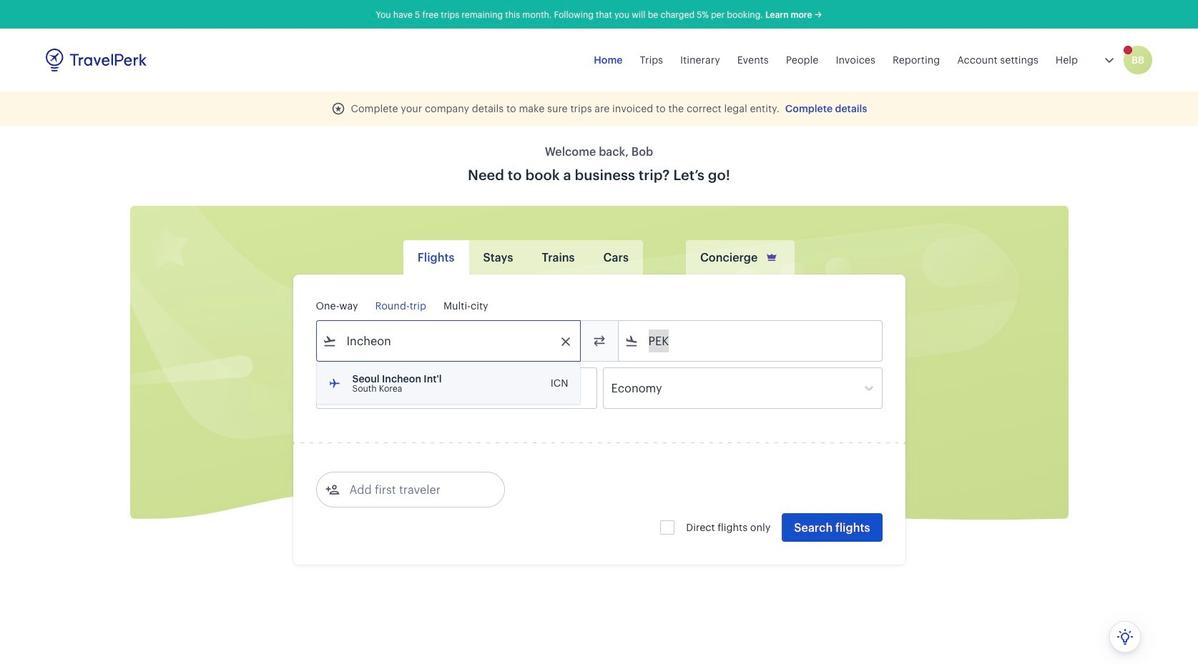 Task type: describe. For each thing, give the bounding box(es) containing it.
To search field
[[639, 330, 864, 353]]

Add first traveler search field
[[340, 479, 488, 502]]

Return text field
[[422, 369, 496, 409]]



Task type: locate. For each thing, give the bounding box(es) containing it.
Depart text field
[[337, 369, 411, 409]]

From search field
[[337, 330, 561, 353]]



